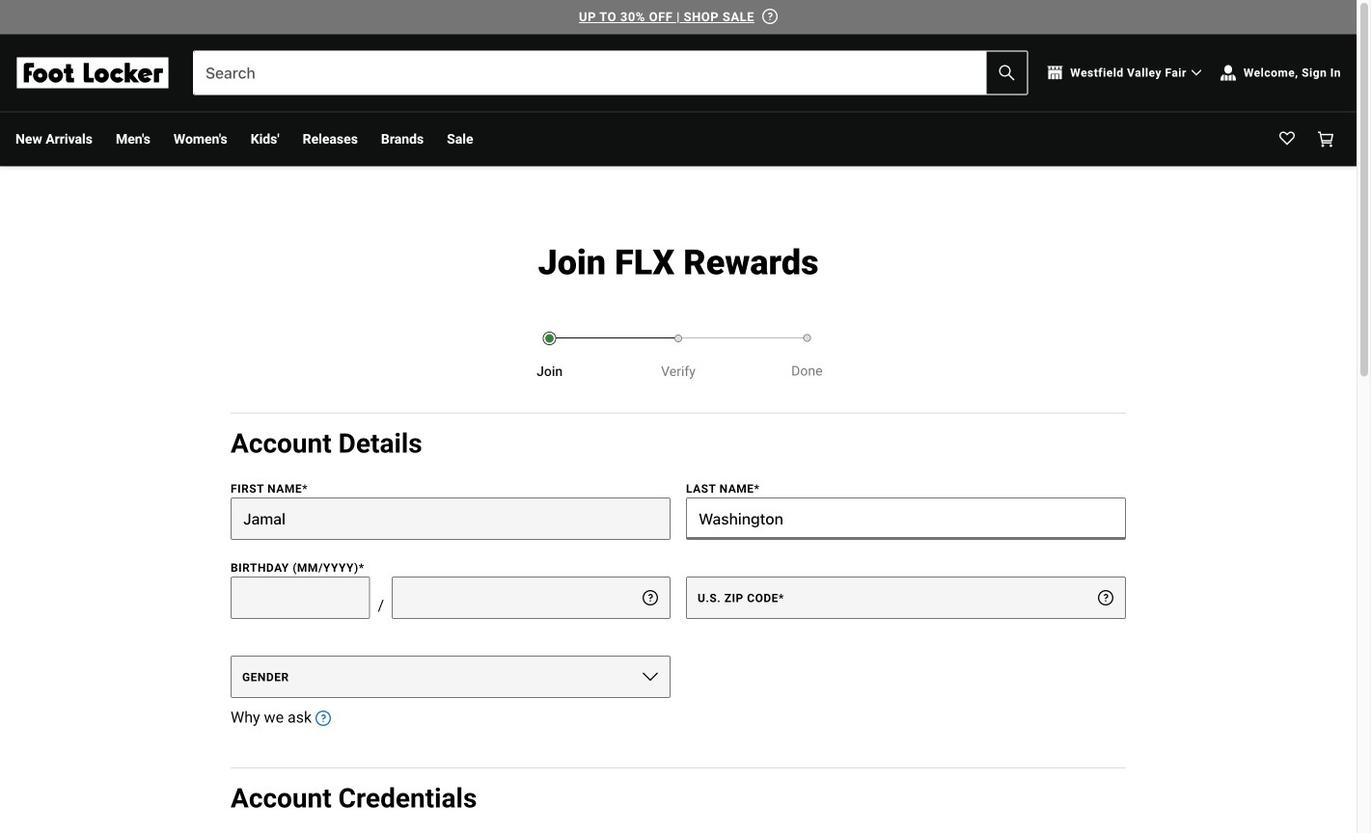 Task type: locate. For each thing, give the bounding box(es) containing it.
None text field
[[231, 498, 671, 540], [392, 577, 671, 620], [686, 577, 1126, 620], [231, 498, 671, 540], [392, 577, 671, 620], [686, 577, 1126, 620]]

primary element
[[0, 112, 1357, 167]]

more information image
[[643, 591, 658, 606], [1098, 591, 1114, 606], [316, 712, 331, 727]]

toolbar
[[15, 112, 944, 167]]

0 horizontal spatial inactive image
[[675, 335, 682, 343]]

foot locker logo links to the home page image
[[15, 57, 170, 88]]

search submit image
[[999, 65, 1015, 81]]

1 horizontal spatial inactive image
[[803, 335, 811, 342]]

0 horizontal spatial more information image
[[316, 712, 331, 727]]

None search field
[[193, 51, 1028, 95]]

None text field
[[686, 498, 1126, 540], [231, 577, 370, 620], [686, 498, 1126, 540], [231, 577, 370, 620]]

more information about up to 30% off | shop sale promotion image
[[763, 9, 778, 24]]

Search search field
[[194, 52, 1027, 94]]

required element
[[302, 483, 308, 496], [754, 483, 760, 496], [779, 592, 785, 606]]

1 horizontal spatial more information image
[[643, 591, 658, 606]]

inactive image
[[803, 335, 811, 342], [675, 335, 682, 343]]

my favorites image
[[1280, 132, 1295, 147]]

2 horizontal spatial more information image
[[1098, 591, 1114, 606]]

active image
[[543, 332, 557, 346]]

cart: 0 items image
[[1318, 132, 1334, 147]]



Task type: describe. For each thing, give the bounding box(es) containing it.
0 horizontal spatial required element
[[302, 483, 308, 496]]

1 horizontal spatial required element
[[754, 483, 760, 496]]

2 horizontal spatial required element
[[779, 592, 785, 606]]



Task type: vqa. For each thing, say whether or not it's contained in the screenshot.
navy
no



